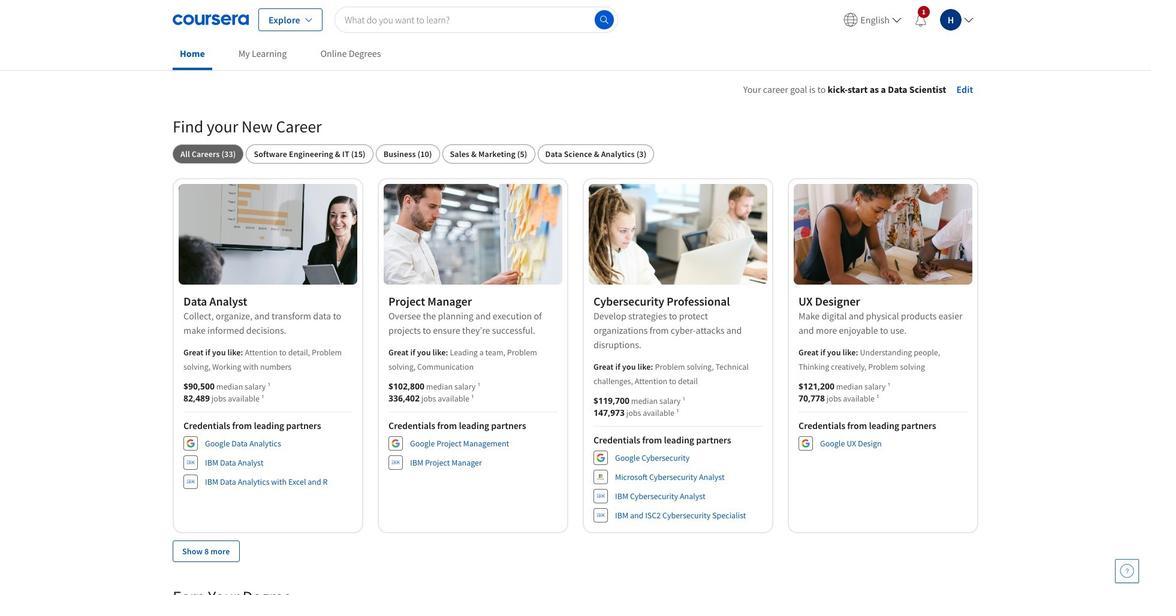 Task type: locate. For each thing, give the bounding box(es) containing it.
option group
[[173, 145, 979, 164]]

None button
[[173, 145, 244, 164], [246, 145, 373, 164], [376, 145, 440, 164], [442, 145, 535, 164], [538, 145, 655, 164], [173, 145, 244, 164], [246, 145, 373, 164], [376, 145, 440, 164], [442, 145, 535, 164], [538, 145, 655, 164]]

coursera image
[[173, 10, 249, 29]]

career roles collection element
[[166, 97, 986, 582]]

None search field
[[335, 6, 618, 33]]

menu
[[839, 0, 979, 39]]



Task type: describe. For each thing, give the bounding box(es) containing it.
What do you want to learn? text field
[[335, 6, 618, 33]]

help center image
[[1120, 564, 1135, 579]]

option group inside the career roles collection element
[[173, 145, 979, 164]]



Task type: vqa. For each thing, say whether or not it's contained in the screenshot.
"browse"
no



